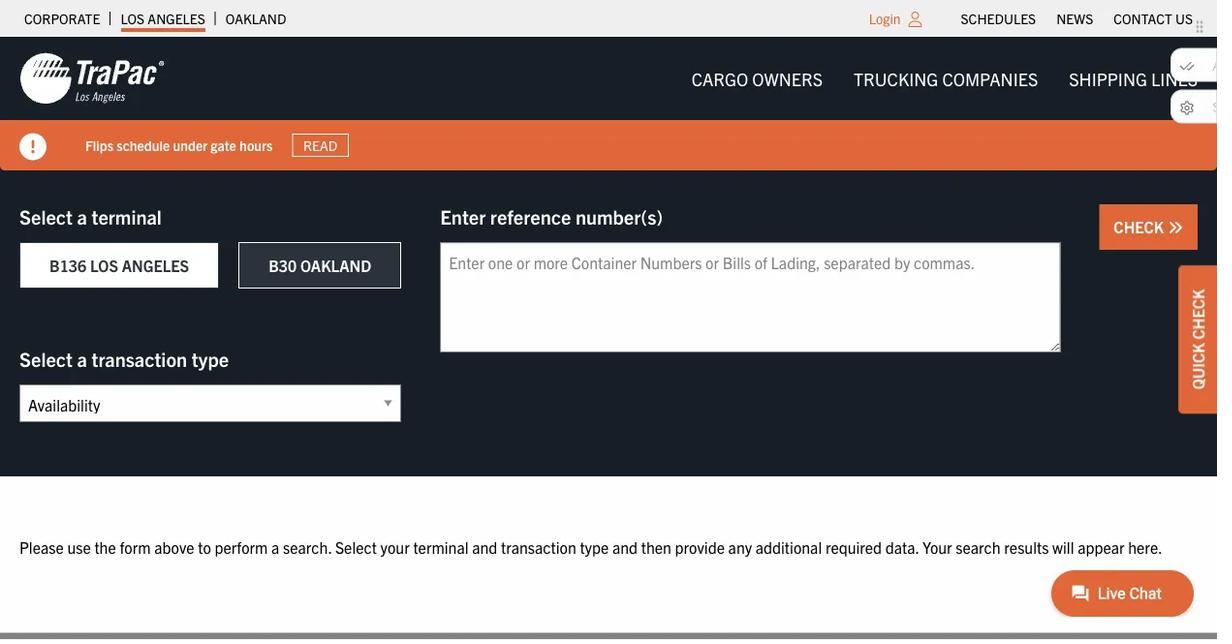 Task type: vqa. For each thing, say whether or not it's contained in the screenshot.
the middle 'a'
yes



Task type: describe. For each thing, give the bounding box(es) containing it.
search
[[956, 538, 1001, 557]]

select for select a transaction type
[[19, 347, 73, 371]]

a for transaction
[[77, 347, 87, 371]]

corporate link
[[24, 5, 100, 32]]

shipping lines link
[[1054, 59, 1214, 98]]

results
[[1005, 538, 1049, 557]]

1 horizontal spatial los
[[121, 10, 145, 27]]

data.
[[886, 538, 919, 557]]

oakland link
[[226, 5, 286, 32]]

select for select a terminal
[[19, 204, 73, 228]]

banner containing cargo owners
[[0, 37, 1218, 171]]

0 horizontal spatial los
[[90, 256, 118, 275]]

1 horizontal spatial terminal
[[413, 538, 469, 557]]

contact
[[1114, 10, 1173, 27]]

menu bar inside banner
[[676, 59, 1214, 98]]

provide
[[675, 538, 725, 557]]

2 and from the left
[[613, 538, 638, 557]]

0 horizontal spatial type
[[192, 347, 229, 371]]

login
[[869, 10, 901, 27]]

0 vertical spatial solid image
[[19, 133, 47, 160]]

perform
[[215, 538, 268, 557]]

schedules link
[[961, 5, 1036, 32]]

additional
[[756, 538, 822, 557]]

trucking companies
[[854, 67, 1039, 89]]

los angeles image
[[19, 51, 165, 106]]

your
[[381, 538, 410, 557]]

under
[[173, 136, 208, 154]]

contact us link
[[1114, 5, 1193, 32]]

quick check link
[[1179, 265, 1218, 414]]

lines
[[1152, 67, 1198, 89]]

enter reference number(s)
[[440, 204, 663, 228]]

b136
[[49, 256, 87, 275]]

form
[[120, 538, 151, 557]]

1 vertical spatial type
[[580, 538, 609, 557]]

select a transaction type
[[19, 347, 229, 371]]

0 horizontal spatial transaction
[[92, 347, 187, 371]]

check button
[[1100, 205, 1198, 250]]

light image
[[909, 12, 922, 27]]

here.
[[1129, 538, 1163, 557]]

schedule
[[117, 136, 170, 154]]

reference
[[490, 204, 571, 228]]

solid image inside check button
[[1168, 220, 1184, 236]]

above
[[154, 538, 194, 557]]

use
[[67, 538, 91, 557]]

us
[[1176, 10, 1193, 27]]

flips
[[85, 136, 113, 154]]

1 vertical spatial oakland
[[300, 256, 372, 275]]

gate
[[211, 136, 236, 154]]

1 vertical spatial angeles
[[122, 256, 189, 275]]

b30 oakland
[[269, 256, 372, 275]]

then
[[642, 538, 672, 557]]

0 vertical spatial angeles
[[148, 10, 205, 27]]

contact us
[[1114, 10, 1193, 27]]

select a terminal
[[19, 204, 162, 228]]

corporate
[[24, 10, 100, 27]]

will
[[1053, 538, 1075, 557]]

b136 los angeles
[[49, 256, 189, 275]]

trucking
[[854, 67, 939, 89]]

appear
[[1078, 538, 1125, 557]]

news link
[[1057, 5, 1094, 32]]



Task type: locate. For each thing, give the bounding box(es) containing it.
0 vertical spatial check
[[1114, 217, 1168, 237]]

cargo
[[692, 67, 749, 89]]

1 vertical spatial menu bar
[[676, 59, 1214, 98]]

menu bar down light image
[[676, 59, 1214, 98]]

1 horizontal spatial solid image
[[1168, 220, 1184, 236]]

0 vertical spatial select
[[19, 204, 73, 228]]

shipping
[[1070, 67, 1148, 89]]

shipping lines
[[1070, 67, 1198, 89]]

please
[[19, 538, 64, 557]]

1 horizontal spatial transaction
[[501, 538, 577, 557]]

los angeles link
[[121, 5, 205, 32]]

a left search.
[[272, 538, 280, 557]]

2 vertical spatial select
[[335, 538, 377, 557]]

1 horizontal spatial type
[[580, 538, 609, 557]]

and left then
[[613, 538, 638, 557]]

menu bar containing schedules
[[951, 5, 1204, 32]]

1 horizontal spatial check
[[1189, 290, 1208, 340]]

companies
[[943, 67, 1039, 89]]

terminal
[[92, 204, 162, 228], [413, 538, 469, 557]]

los right "b136"
[[90, 256, 118, 275]]

1 vertical spatial transaction
[[501, 538, 577, 557]]

0 vertical spatial los
[[121, 10, 145, 27]]

quick check
[[1189, 290, 1208, 390]]

select
[[19, 204, 73, 228], [19, 347, 73, 371], [335, 538, 377, 557]]

angeles left oakland link
[[148, 10, 205, 27]]

check
[[1114, 217, 1168, 237], [1189, 290, 1208, 340]]

0 vertical spatial a
[[77, 204, 87, 228]]

a up "b136"
[[77, 204, 87, 228]]

read
[[303, 137, 338, 154]]

1 vertical spatial los
[[90, 256, 118, 275]]

1 vertical spatial check
[[1189, 290, 1208, 340]]

0 horizontal spatial oakland
[[226, 10, 286, 27]]

0 vertical spatial oakland
[[226, 10, 286, 27]]

a down "b136"
[[77, 347, 87, 371]]

read link
[[292, 134, 349, 157]]

news
[[1057, 10, 1094, 27]]

1 and from the left
[[472, 538, 498, 557]]

1 vertical spatial terminal
[[413, 538, 469, 557]]

select left the your
[[335, 538, 377, 557]]

1 horizontal spatial oakland
[[300, 256, 372, 275]]

b30
[[269, 256, 297, 275]]

login link
[[869, 10, 901, 27]]

required
[[826, 538, 882, 557]]

select down "b136"
[[19, 347, 73, 371]]

terminal up b136 los angeles
[[92, 204, 162, 228]]

hours
[[240, 136, 273, 154]]

and right the your
[[472, 538, 498, 557]]

0 vertical spatial menu bar
[[951, 5, 1204, 32]]

menu bar up the shipping
[[951, 5, 1204, 32]]

any
[[729, 538, 752, 557]]

to
[[198, 538, 211, 557]]

check inside button
[[1114, 217, 1168, 237]]

number(s)
[[576, 204, 663, 228]]

owners
[[753, 67, 823, 89]]

los
[[121, 10, 145, 27], [90, 256, 118, 275]]

your
[[923, 538, 953, 557]]

menu bar
[[951, 5, 1204, 32], [676, 59, 1214, 98]]

2 vertical spatial a
[[272, 538, 280, 557]]

terminal right the your
[[413, 538, 469, 557]]

flips schedule under gate hours
[[85, 136, 273, 154]]

oakland right los angeles
[[226, 10, 286, 27]]

0 horizontal spatial terminal
[[92, 204, 162, 228]]

the
[[94, 538, 116, 557]]

enter
[[440, 204, 486, 228]]

quick
[[1189, 343, 1208, 390]]

trucking companies link
[[839, 59, 1054, 98]]

1 horizontal spatial and
[[613, 538, 638, 557]]

banner
[[0, 37, 1218, 171]]

solid image
[[19, 133, 47, 160], [1168, 220, 1184, 236]]

0 horizontal spatial check
[[1114, 217, 1168, 237]]

a
[[77, 204, 87, 228], [77, 347, 87, 371], [272, 538, 280, 557]]

0 vertical spatial transaction
[[92, 347, 187, 371]]

angeles down select a terminal
[[122, 256, 189, 275]]

los angeles
[[121, 10, 205, 27]]

angeles
[[148, 10, 205, 27], [122, 256, 189, 275]]

please use the form above to perform a search. select your terminal and transaction type and then provide any additional required data. your search results will appear here.
[[19, 538, 1163, 557]]

search.
[[283, 538, 332, 557]]

oakland right 'b30' at the top of the page
[[300, 256, 372, 275]]

0 horizontal spatial and
[[472, 538, 498, 557]]

0 horizontal spatial solid image
[[19, 133, 47, 160]]

1 vertical spatial select
[[19, 347, 73, 371]]

oakland
[[226, 10, 286, 27], [300, 256, 372, 275]]

type
[[192, 347, 229, 371], [580, 538, 609, 557]]

cargo owners link
[[676, 59, 839, 98]]

footer
[[0, 634, 1218, 641]]

transaction
[[92, 347, 187, 371], [501, 538, 577, 557]]

a for terminal
[[77, 204, 87, 228]]

Enter reference number(s) text field
[[440, 242, 1061, 353]]

schedules
[[961, 10, 1036, 27]]

0 vertical spatial type
[[192, 347, 229, 371]]

menu bar containing cargo owners
[[676, 59, 1214, 98]]

0 vertical spatial terminal
[[92, 204, 162, 228]]

los right 'corporate' 'link'
[[121, 10, 145, 27]]

cargo owners
[[692, 67, 823, 89]]

and
[[472, 538, 498, 557], [613, 538, 638, 557]]

select up "b136"
[[19, 204, 73, 228]]

1 vertical spatial solid image
[[1168, 220, 1184, 236]]

1 vertical spatial a
[[77, 347, 87, 371]]



